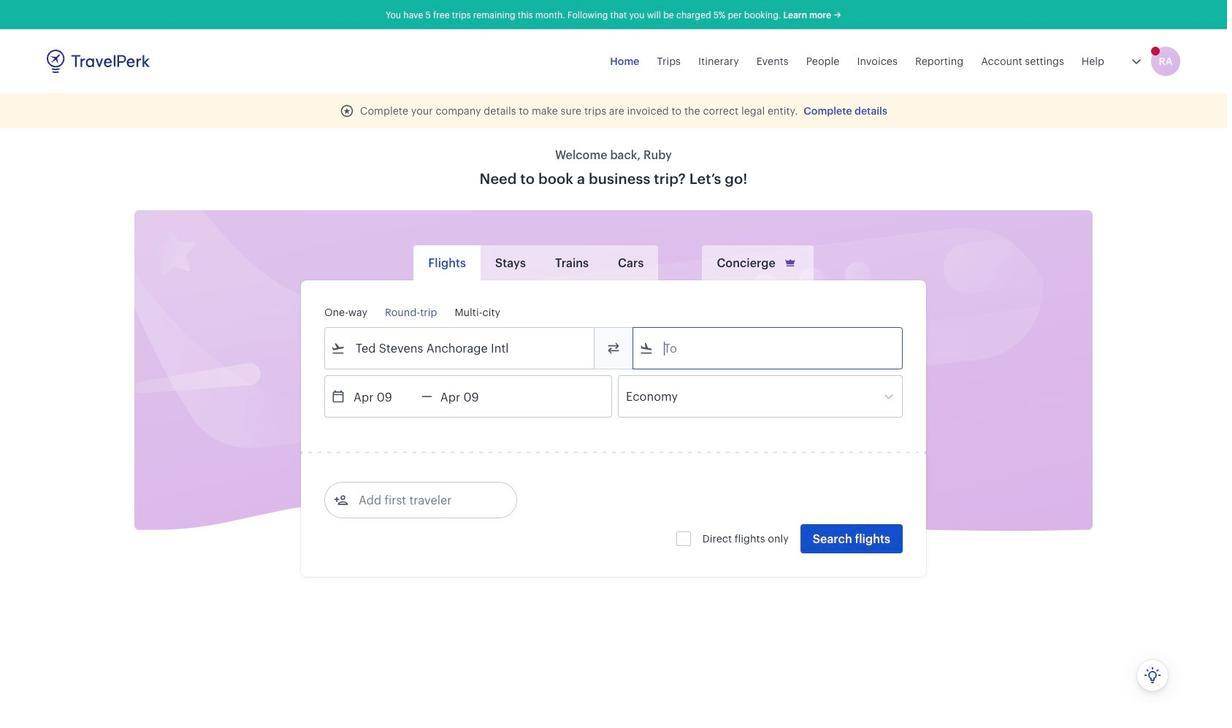 Task type: describe. For each thing, give the bounding box(es) containing it.
From search field
[[346, 337, 575, 360]]

Add first traveler search field
[[349, 489, 501, 512]]

Return text field
[[432, 376, 508, 417]]

Depart text field
[[346, 376, 422, 417]]



Task type: locate. For each thing, give the bounding box(es) containing it.
To search field
[[654, 337, 884, 360]]



